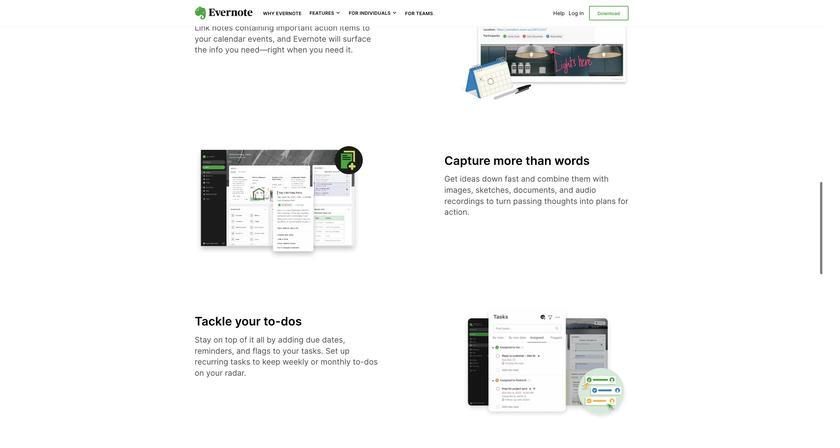 Task type: locate. For each thing, give the bounding box(es) containing it.
1 horizontal spatial dos
[[364, 358, 378, 367]]

tackle your to-dos
[[195, 314, 302, 329]]

and inside stay on top of it all by adding due dates, reminders, and flags to your tasks. set up recurring tasks to keep weekly or monthly to-dos on your radar.
[[237, 347, 251, 356]]

to- inside stay on top of it all by adding due dates, reminders, and flags to your tasks. set up recurring tasks to keep weekly or monthly to-dos on your radar.
[[353, 358, 364, 367]]

dos
[[281, 314, 302, 329], [364, 358, 378, 367]]

link notes containing important action items to your calendar events, and evernote will surface the info you need—right when you need it.
[[195, 23, 371, 55]]

calendar in evernote home integration image
[[195, 145, 366, 260]]

to up the surface
[[363, 23, 370, 33]]

for up items
[[349, 10, 359, 16]]

why evernote link
[[263, 10, 302, 16]]

and down of
[[237, 347, 251, 356]]

recurring
[[195, 358, 228, 367]]

evernote inside link notes containing important action items to your calendar events, and evernote will surface the info you need—right when you need it.
[[293, 34, 327, 44]]

with
[[593, 174, 609, 184]]

up
[[341, 347, 350, 356]]

download link
[[590, 6, 629, 20]]

the
[[195, 45, 207, 55]]

get ideas down fast and combine them with images, sketches, documents, and audio recordings to turn passing thoughts into plans for action.
[[445, 174, 629, 217]]

keep
[[263, 358, 281, 367]]

to- up by
[[264, 314, 281, 329]]

for
[[349, 10, 359, 16], [406, 11, 415, 16]]

passing
[[514, 197, 543, 206]]

you down calendar
[[225, 45, 239, 55]]

info
[[209, 45, 223, 55]]

flags
[[253, 347, 271, 356]]

to- right monthly
[[353, 358, 364, 367]]

need
[[325, 45, 344, 55]]

to up keep
[[273, 347, 281, 356]]

on down recurring
[[195, 369, 204, 378]]

on
[[214, 335, 223, 345], [195, 369, 204, 378]]

tasks
[[231, 358, 251, 367]]

2 you from the left
[[310, 45, 323, 55]]

images,
[[445, 186, 474, 195]]

teams
[[417, 11, 434, 16]]

fast
[[505, 174, 519, 184]]

link
[[195, 23, 210, 33]]

1 vertical spatial to-
[[353, 358, 364, 367]]

evernote calendar integration showcase image
[[458, 0, 629, 103]]

audio
[[576, 186, 597, 195]]

1 horizontal spatial for
[[406, 11, 415, 16]]

to
[[363, 23, 370, 33], [487, 197, 494, 206], [273, 347, 281, 356], [253, 358, 260, 367]]

for
[[619, 197, 629, 206]]

1 vertical spatial dos
[[364, 358, 378, 367]]

for for for individuals
[[349, 10, 359, 16]]

evernote
[[276, 11, 302, 16], [293, 34, 327, 44]]

your up it at the left bottom
[[235, 314, 261, 329]]

evernote up "when"
[[293, 34, 327, 44]]

stay
[[195, 335, 211, 345]]

on up reminders,
[[214, 335, 223, 345]]

surface
[[343, 34, 371, 44]]

1 horizontal spatial on
[[214, 335, 223, 345]]

0 vertical spatial on
[[214, 335, 223, 345]]

for teams link
[[406, 10, 434, 16]]

hit every deadline
[[195, 2, 298, 17]]

your down link
[[195, 34, 211, 44]]

0 horizontal spatial for
[[349, 10, 359, 16]]

events,
[[248, 34, 275, 44]]

action
[[315, 23, 338, 33]]

monthly
[[321, 358, 351, 367]]

weekly
[[283, 358, 309, 367]]

you left need
[[310, 45, 323, 55]]

and up thoughts
[[560, 186, 574, 195]]

you
[[225, 45, 239, 55], [310, 45, 323, 55]]

and down important
[[277, 34, 291, 44]]

thoughts
[[545, 197, 578, 206]]

1 vertical spatial evernote
[[293, 34, 327, 44]]

capture
[[445, 153, 491, 168]]

1 horizontal spatial you
[[310, 45, 323, 55]]

your
[[195, 34, 211, 44], [235, 314, 261, 329], [283, 347, 299, 356], [206, 369, 223, 378]]

notes
[[212, 23, 233, 33]]

and
[[277, 34, 291, 44], [522, 174, 536, 184], [560, 186, 574, 195], [237, 347, 251, 356]]

log
[[569, 10, 579, 16]]

plans
[[597, 197, 616, 206]]

0 horizontal spatial you
[[225, 45, 239, 55]]

help link
[[554, 10, 565, 16]]

evernote up important
[[276, 11, 302, 16]]

by
[[267, 335, 276, 345]]

to-
[[264, 314, 281, 329], [353, 358, 364, 367]]

1 horizontal spatial to-
[[353, 358, 364, 367]]

for left teams
[[406, 11, 415, 16]]

0 vertical spatial to-
[[264, 314, 281, 329]]

to down sketches,
[[487, 197, 494, 206]]

your down recurring
[[206, 369, 223, 378]]

log in link
[[569, 10, 584, 16]]

0 horizontal spatial on
[[195, 369, 204, 378]]

important
[[276, 23, 313, 33]]

tasks.
[[302, 347, 324, 356]]

combine
[[538, 174, 570, 184]]

your down adding
[[283, 347, 299, 356]]

than
[[526, 153, 552, 168]]

ideas
[[460, 174, 480, 184]]

of
[[240, 335, 247, 345]]

into
[[580, 197, 594, 206]]

0 vertical spatial dos
[[281, 314, 302, 329]]

more
[[494, 153, 523, 168]]

for inside button
[[349, 10, 359, 16]]

tackle
[[195, 314, 232, 329]]

0 horizontal spatial to-
[[264, 314, 281, 329]]

download
[[598, 10, 620, 16]]

your inside link notes containing important action items to your calendar events, and evernote will surface the info you need—right when you need it.
[[195, 34, 211, 44]]



Task type: describe. For each thing, give the bounding box(es) containing it.
or
[[311, 358, 319, 367]]

reminders,
[[195, 347, 234, 356]]

items
[[340, 23, 360, 33]]

dates,
[[322, 335, 346, 345]]

individuals
[[360, 10, 391, 16]]

0 vertical spatial evernote
[[276, 11, 302, 16]]

1 you from the left
[[225, 45, 239, 55]]

0 horizontal spatial dos
[[281, 314, 302, 329]]

hit
[[195, 2, 211, 17]]

and inside link notes containing important action items to your calendar events, and evernote will surface the info you need—right when you need it.
[[277, 34, 291, 44]]

evernote logo image
[[195, 7, 253, 20]]

radar.
[[225, 369, 246, 378]]

it.
[[346, 45, 353, 55]]

to inside get ideas down fast and combine them with images, sketches, documents, and audio recordings to turn passing thoughts into plans for action.
[[487, 197, 494, 206]]

need—right
[[241, 45, 285, 55]]

turn
[[496, 197, 511, 206]]

every
[[214, 2, 246, 17]]

stay on top of it all by adding due dates, reminders, and flags to your tasks. set up recurring tasks to keep weekly or monthly to-dos on your radar.
[[195, 335, 378, 378]]

1 vertical spatial on
[[195, 369, 204, 378]]

words
[[555, 153, 590, 168]]

in
[[580, 10, 584, 16]]

containing
[[235, 23, 274, 33]]

top
[[225, 335, 238, 345]]

for individuals button
[[349, 10, 398, 16]]

sketches,
[[476, 186, 512, 195]]

for individuals
[[349, 10, 391, 16]]

it
[[250, 335, 254, 345]]

calendar
[[214, 34, 246, 44]]

log in
[[569, 10, 584, 16]]

why evernote
[[263, 11, 302, 16]]

for for for teams
[[406, 11, 415, 16]]

multiple people task asignment evernote teams image
[[458, 303, 629, 425]]

recordings
[[445, 197, 485, 206]]

to down flags
[[253, 358, 260, 367]]

why
[[263, 11, 275, 16]]

dos inside stay on top of it all by adding due dates, reminders, and flags to your tasks. set up recurring tasks to keep weekly or monthly to-dos on your radar.
[[364, 358, 378, 367]]

documents,
[[514, 186, 558, 195]]

to inside link notes containing important action items to your calendar events, and evernote will surface the info you need—right when you need it.
[[363, 23, 370, 33]]

adding
[[278, 335, 304, 345]]

and up documents,
[[522, 174, 536, 184]]

features
[[310, 10, 335, 16]]

features button
[[310, 10, 341, 16]]

due
[[306, 335, 320, 345]]

get
[[445, 174, 458, 184]]

help
[[554, 10, 565, 16]]

set
[[326, 347, 338, 356]]

them
[[572, 174, 591, 184]]

capture more than words
[[445, 153, 590, 168]]

for teams
[[406, 11, 434, 16]]

action.
[[445, 208, 470, 217]]

down
[[483, 174, 503, 184]]

when
[[287, 45, 307, 55]]

deadline
[[249, 2, 298, 17]]

will
[[329, 34, 341, 44]]

all
[[257, 335, 265, 345]]



Task type: vqa. For each thing, say whether or not it's contained in the screenshot.
We've updated our Privacy Policy
no



